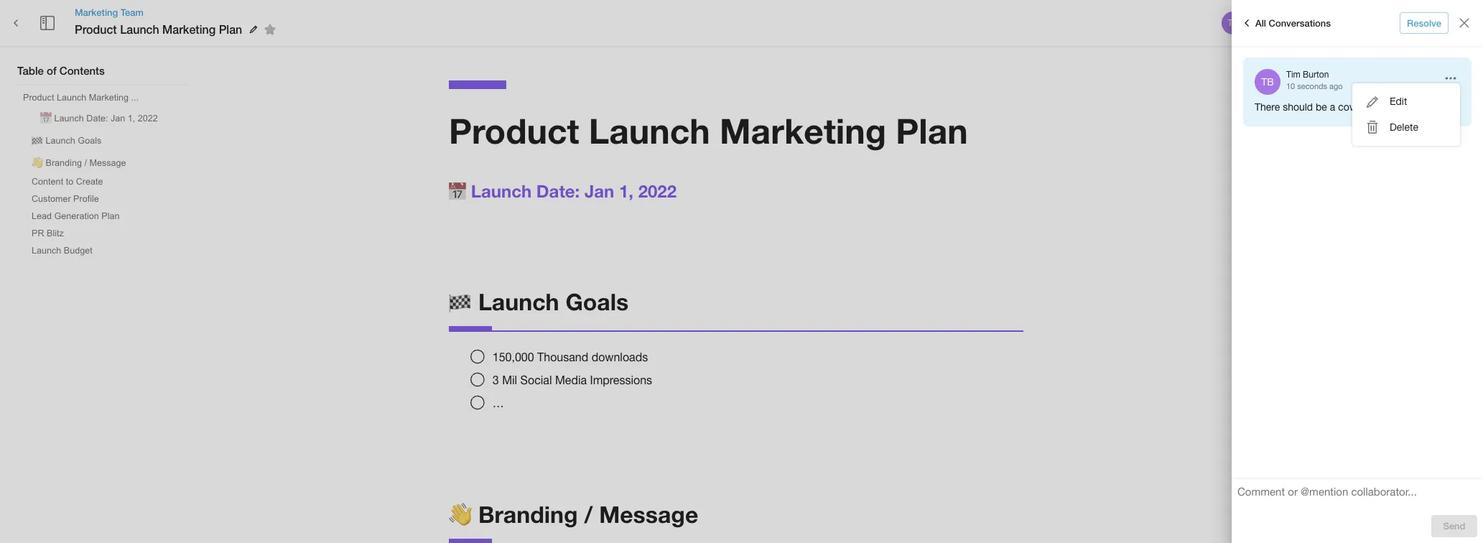 Task type: describe. For each thing, give the bounding box(es) containing it.
blitz
[[47, 228, 64, 238]]

date: inside button
[[86, 113, 108, 124]]

there
[[1255, 101, 1280, 113]]

delete
[[1390, 121, 1419, 133]]

mil
[[502, 373, 517, 386]]

1 vertical spatial product launch marketing plan
[[449, 110, 968, 151]]

🏁 inside 🏁 launch goals button
[[32, 136, 43, 146]]

1 horizontal spatial branding
[[478, 501, 578, 528]]

branding inside 'button'
[[46, 158, 82, 168]]

👋 inside 'button'
[[32, 158, 43, 168]]

marketing team
[[75, 6, 144, 18]]

marketing team link
[[75, 6, 281, 19]]

product launch marketing ... button
[[17, 90, 144, 106]]

content to create button
[[26, 174, 109, 190]]

team
[[121, 6, 144, 18]]

👋 branding / message inside 👋 branding / message 'button'
[[32, 158, 126, 168]]

1 horizontal spatial /
[[584, 501, 593, 528]]

contents
[[59, 64, 105, 77]]

thousand
[[537, 350, 588, 363]]

resolve
[[1407, 17, 1442, 28]]

product launch marketing ...
[[23, 93, 139, 103]]

/ inside 'button'
[[84, 158, 87, 168]]

content
[[32, 177, 63, 187]]

1 vertical spatial goals
[[566, 288, 629, 315]]

generation
[[54, 211, 99, 221]]

burton
[[1303, 70, 1329, 80]]

goals inside button
[[78, 136, 101, 146]]

all conversations button
[[1235, 11, 1335, 34]]

📅 inside button
[[40, 113, 52, 124]]

launch inside content to create customer profile lead generation plan pr blitz launch budget
[[32, 246, 61, 256]]

🏁 launch goals button
[[26, 129, 107, 150]]

social
[[520, 373, 552, 386]]

1 horizontal spatial 📅 launch date: jan 1, 2022
[[449, 181, 677, 201]]

there should be a cover image for this page
[[1255, 101, 1453, 113]]

table
[[17, 64, 44, 77]]

1 horizontal spatial date:
[[536, 181, 580, 201]]

1, inside button
[[128, 113, 135, 124]]

👋 branding / message button
[[26, 152, 132, 172]]

lead generation plan button
[[26, 208, 125, 224]]

should
[[1283, 101, 1313, 113]]

all
[[1256, 17, 1266, 28]]

image
[[1366, 101, 1393, 113]]

delete button
[[1353, 115, 1460, 140]]

downloads
[[592, 350, 648, 363]]

3 mil social media impressions
[[493, 373, 652, 386]]

more
[[1421, 17, 1443, 28]]

pr blitz button
[[26, 226, 70, 241]]

jan inside button
[[111, 113, 125, 124]]

resolve button
[[1400, 12, 1449, 34]]

1 horizontal spatial 👋 branding / message
[[449, 501, 698, 528]]

all conversations
[[1256, 17, 1331, 28]]

🏁 launch goals inside 🏁 launch goals button
[[32, 136, 101, 146]]

budget
[[64, 246, 93, 256]]

page
[[1430, 101, 1453, 113]]

customer profile button
[[26, 191, 105, 207]]

2022 inside button
[[138, 113, 158, 124]]

profile
[[73, 194, 99, 204]]

to
[[66, 177, 73, 187]]

seconds
[[1297, 82, 1327, 90]]

be
[[1316, 101, 1327, 113]]

ago
[[1330, 82, 1343, 90]]

📅 launch date: jan 1, 2022 inside button
[[40, 113, 158, 124]]

plan inside content to create customer profile lead generation plan pr blitz launch budget
[[102, 211, 120, 221]]



Task type: vqa. For each thing, say whether or not it's contained in the screenshot.
WORKSPACE NOTES ARE VISIBLE TO ALL MEMBERS AND GUESTS. text field
no



Task type: locate. For each thing, give the bounding box(es) containing it.
0 horizontal spatial 📅 launch date: jan 1, 2022
[[40, 113, 158, 124]]

2 vertical spatial plan
[[102, 211, 120, 221]]

tb button
[[1220, 9, 1247, 37]]

0 horizontal spatial tb
[[1228, 18, 1239, 28]]

0 vertical spatial /
[[84, 158, 87, 168]]

jan
[[111, 113, 125, 124], [585, 181, 614, 201]]

📅 launch date: jan 1, 2022 button
[[34, 107, 164, 128]]

1 vertical spatial date:
[[536, 181, 580, 201]]

📅 launch date: jan 1, 2022
[[40, 113, 158, 124], [449, 181, 677, 201]]

media
[[555, 373, 587, 386]]

1 horizontal spatial tb
[[1261, 76, 1274, 88]]

date:
[[86, 113, 108, 124], [536, 181, 580, 201]]

0 horizontal spatial goals
[[78, 136, 101, 146]]

150,000 thousand downloads
[[493, 350, 648, 363]]

0 horizontal spatial plan
[[102, 211, 120, 221]]

0 horizontal spatial /
[[84, 158, 87, 168]]

more button
[[1409, 12, 1455, 34]]

edit button
[[1353, 89, 1460, 115]]

tim
[[1286, 70, 1301, 80]]

3
[[493, 373, 499, 386]]

0 vertical spatial tb
[[1228, 18, 1239, 28]]

0 horizontal spatial date:
[[86, 113, 108, 124]]

tim burton 10 seconds ago
[[1286, 70, 1343, 90]]

10
[[1286, 82, 1295, 90]]

tb left 10
[[1261, 76, 1274, 88]]

1 vertical spatial 👋 branding / message
[[449, 501, 698, 528]]

...
[[131, 93, 139, 103]]

👋 branding / message
[[32, 158, 126, 168], [449, 501, 698, 528]]

Comment or @mention collaborator... text field
[[1238, 485, 1478, 504]]

0 horizontal spatial 👋
[[32, 158, 43, 168]]

0 vertical spatial message
[[89, 158, 126, 168]]

1 vertical spatial /
[[584, 501, 593, 528]]

product inside product launch marketing ... button
[[23, 93, 54, 103]]

1 vertical spatial jan
[[585, 181, 614, 201]]

0 horizontal spatial 👋 branding / message
[[32, 158, 126, 168]]

product launch marketing plan
[[75, 22, 242, 36], [449, 110, 968, 151]]

0 vertical spatial goals
[[78, 136, 101, 146]]

goals
[[78, 136, 101, 146], [566, 288, 629, 315]]

1 horizontal spatial 🏁 launch goals
[[449, 288, 629, 315]]

2 vertical spatial product
[[449, 110, 579, 151]]

1 horizontal spatial product launch marketing plan
[[449, 110, 968, 151]]

marketing
[[75, 6, 118, 18], [162, 22, 216, 36], [89, 93, 129, 103], [720, 110, 886, 151]]

impressions
[[590, 373, 652, 386]]

tb
[[1228, 18, 1239, 28], [1261, 76, 1274, 88]]

0 horizontal spatial product launch marketing plan
[[75, 22, 242, 36]]

0 vertical spatial date:
[[86, 113, 108, 124]]

launch budget button
[[26, 243, 98, 259]]

0 vertical spatial 🏁 launch goals
[[32, 136, 101, 146]]

1 vertical spatial 🏁
[[449, 288, 472, 315]]

0 horizontal spatial 2022
[[138, 113, 158, 124]]

1 horizontal spatial 🏁
[[449, 288, 472, 315]]

0 vertical spatial 2022
[[138, 113, 158, 124]]

0 vertical spatial 1,
[[128, 113, 135, 124]]

🏁 launch goals
[[32, 136, 101, 146], [449, 288, 629, 315]]

📅
[[40, 113, 52, 124], [449, 181, 466, 201]]

0 vertical spatial plan
[[219, 22, 242, 36]]

0 horizontal spatial product
[[23, 93, 54, 103]]

1 vertical spatial 👋
[[449, 501, 472, 528]]

0 horizontal spatial 1,
[[128, 113, 135, 124]]

1 vertical spatial 2022
[[638, 181, 677, 201]]

0 vertical spatial 👋
[[32, 158, 43, 168]]

message inside 'button'
[[89, 158, 126, 168]]

🏁
[[32, 136, 43, 146], [449, 288, 472, 315]]

lead
[[32, 211, 52, 221]]

this
[[1411, 101, 1427, 113]]

1 horizontal spatial plan
[[219, 22, 242, 36]]

1 horizontal spatial message
[[599, 501, 698, 528]]

1 vertical spatial plan
[[896, 110, 968, 151]]

tb left all
[[1228, 18, 1239, 28]]

0 horizontal spatial branding
[[46, 158, 82, 168]]

product
[[75, 22, 117, 36], [23, 93, 54, 103], [449, 110, 579, 151]]

0 horizontal spatial message
[[89, 158, 126, 168]]

1 vertical spatial 1,
[[619, 181, 634, 201]]

🏁 launch goals up 👋 branding / message 'button'
[[32, 136, 101, 146]]

of
[[47, 64, 56, 77]]

conversations
[[1269, 17, 1331, 28]]

…
[[493, 396, 504, 409]]

0 vertical spatial product
[[75, 22, 117, 36]]

1 horizontal spatial 📅
[[449, 181, 466, 201]]

0 vertical spatial product launch marketing plan
[[75, 22, 242, 36]]

create
[[76, 177, 103, 187]]

1 horizontal spatial 👋
[[449, 501, 472, 528]]

tooltip containing edit
[[1353, 83, 1460, 146]]

message
[[89, 158, 126, 168], [599, 501, 698, 528]]

branding
[[46, 158, 82, 168], [478, 501, 578, 528]]

0 horizontal spatial 🏁 launch goals
[[32, 136, 101, 146]]

goals up downloads
[[566, 288, 629, 315]]

1 vertical spatial branding
[[478, 501, 578, 528]]

1 vertical spatial 🏁 launch goals
[[449, 288, 629, 315]]

2 horizontal spatial product
[[449, 110, 579, 151]]

0 vertical spatial branding
[[46, 158, 82, 168]]

0 vertical spatial 📅
[[40, 113, 52, 124]]

0 horizontal spatial 📅
[[40, 113, 52, 124]]

pr
[[32, 228, 44, 238]]

0 horizontal spatial 🏁
[[32, 136, 43, 146]]

edit
[[1390, 96, 1407, 107]]

content to create customer profile lead generation plan pr blitz launch budget
[[32, 177, 120, 256]]

0 vertical spatial 📅 launch date: jan 1, 2022
[[40, 113, 158, 124]]

1 vertical spatial 📅 launch date: jan 1, 2022
[[449, 181, 677, 201]]

table of contents
[[17, 64, 105, 77]]

1,
[[128, 113, 135, 124], [619, 181, 634, 201]]

customer
[[32, 194, 71, 204]]

1 vertical spatial tb
[[1261, 76, 1274, 88]]

1 vertical spatial message
[[599, 501, 698, 528]]

/
[[84, 158, 87, 168], [584, 501, 593, 528]]

0 vertical spatial jan
[[111, 113, 125, 124]]

1 vertical spatial product
[[23, 93, 54, 103]]

1 vertical spatial 📅
[[449, 181, 466, 201]]

1 horizontal spatial product
[[75, 22, 117, 36]]

plan
[[219, 22, 242, 36], [896, 110, 968, 151], [102, 211, 120, 221]]

2 horizontal spatial plan
[[896, 110, 968, 151]]

0 horizontal spatial jan
[[111, 113, 125, 124]]

tb inside button
[[1228, 18, 1239, 28]]

tooltip
[[1353, 83, 1460, 146]]

launch
[[120, 22, 159, 36], [57, 93, 86, 103], [589, 110, 710, 151], [54, 113, 84, 124], [46, 136, 75, 146], [471, 181, 532, 201], [32, 246, 61, 256], [478, 288, 559, 315]]

1 horizontal spatial goals
[[566, 288, 629, 315]]

🏁 launch goals up thousand
[[449, 288, 629, 315]]

cover
[[1338, 101, 1363, 113]]

0 vertical spatial 🏁
[[32, 136, 43, 146]]

marketing inside button
[[89, 93, 129, 103]]

1 horizontal spatial 1,
[[619, 181, 634, 201]]

150,000
[[493, 350, 534, 363]]

👋
[[32, 158, 43, 168], [449, 501, 472, 528]]

goals up 👋 branding / message 'button'
[[78, 136, 101, 146]]

a
[[1330, 101, 1336, 113]]

1 horizontal spatial jan
[[585, 181, 614, 201]]

2022
[[138, 113, 158, 124], [638, 181, 677, 201]]

0 vertical spatial 👋 branding / message
[[32, 158, 126, 168]]

for
[[1396, 101, 1408, 113]]

1 horizontal spatial 2022
[[638, 181, 677, 201]]



